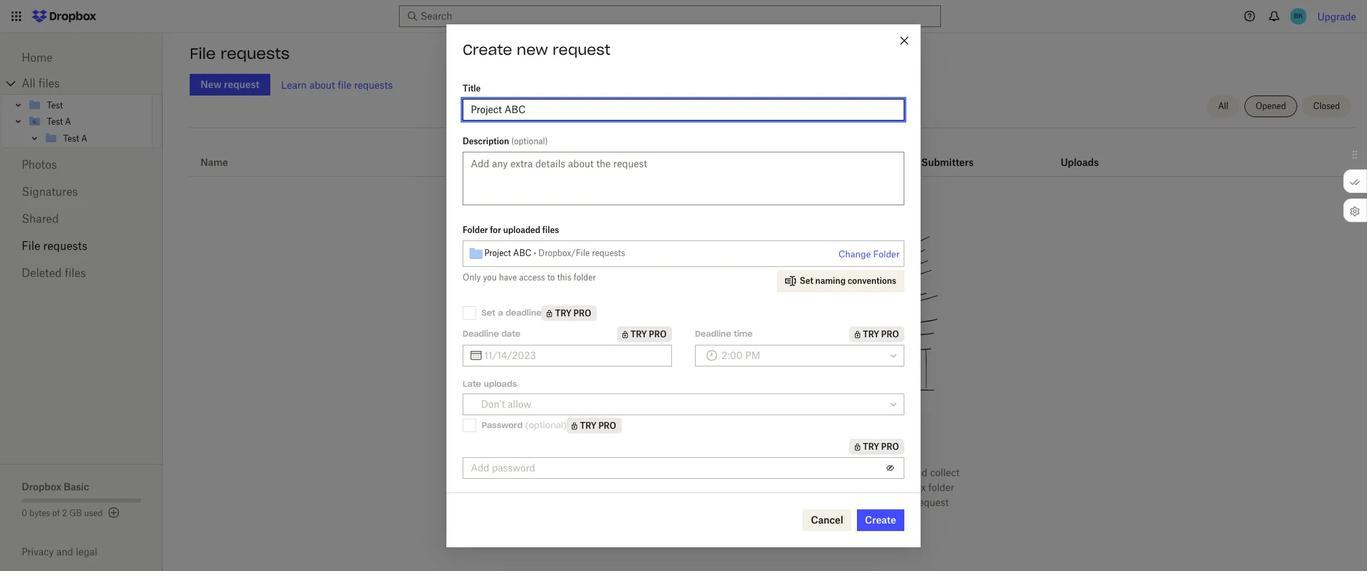 Task type: vqa. For each thing, say whether or not it's contained in the screenshot.
topmost by
no



Task type: locate. For each thing, give the bounding box(es) containing it.
have down project
[[499, 272, 517, 282]]

collect
[[930, 467, 960, 478]]

files down home
[[38, 77, 60, 90]]

0 vertical spatial you
[[483, 272, 497, 282]]

0
[[22, 508, 27, 518]]

(
[[511, 136, 514, 146], [525, 420, 529, 430]]

) for password ( optional )
[[563, 420, 567, 430]]

1 horizontal spatial from
[[777, 433, 814, 452]]

0 horizontal spatial file requests
[[22, 239, 87, 253]]

1 vertical spatial folder
[[874, 248, 900, 259]]

whether
[[708, 467, 745, 478]]

0 horizontal spatial folder
[[574, 272, 596, 282]]

0 vertical spatial folder
[[574, 272, 596, 282]]

file inside request files from anyone, whether they have a dropbox account or not, and collect them in your dropbox. files will be automatically organized into a dropbox folder you choose. your privacy is important, so those who upload to your file request cannot access your dropbox account.
[[899, 497, 913, 508]]

files up in
[[626, 467, 644, 478]]

your up choose.
[[629, 482, 648, 493]]

opened
[[1256, 101, 1287, 111]]

learn about file requests
[[281, 79, 393, 90]]

create inside button
[[865, 514, 897, 526]]

1 horizontal spatial have
[[769, 467, 790, 478]]

a right the into
[[880, 482, 885, 493]]

your down so at the right bottom of the page
[[755, 512, 775, 523]]

0 vertical spatial access
[[519, 272, 545, 282]]

set left naming
[[800, 275, 814, 286]]

0 horizontal spatial folder
[[463, 225, 488, 235]]

test down 'all files'
[[47, 100, 63, 110]]

1 horizontal spatial access
[[723, 512, 753, 523]]

create new request dialog
[[447, 24, 921, 547]]

file
[[190, 44, 216, 63], [22, 239, 40, 253]]

not,
[[892, 467, 908, 478]]

set inside button
[[800, 275, 814, 286]]

2 horizontal spatial a
[[880, 482, 885, 493]]

test a down test link
[[47, 116, 71, 126]]

( right password at the bottom left of page
[[525, 420, 529, 430]]

group containing test
[[2, 94, 163, 148]]

deleted files link
[[22, 260, 141, 287]]

files inside create new request dialog
[[543, 225, 559, 235]]

test up "photos" link
[[63, 133, 79, 143]]

conventions
[[848, 275, 897, 286]]

from up dropbox.
[[647, 467, 668, 478]]

1 vertical spatial have
[[769, 467, 790, 478]]

test down test link
[[47, 116, 63, 126]]

1 vertical spatial your
[[877, 497, 896, 508]]

1 horizontal spatial request
[[915, 497, 949, 508]]

all down home
[[22, 77, 36, 90]]

naming
[[816, 275, 846, 286]]

optional up created
[[514, 136, 545, 146]]

1 vertical spatial from
[[647, 467, 668, 478]]

have up automatically
[[769, 467, 790, 478]]

0 horizontal spatial column header
[[922, 138, 976, 171]]

requests
[[221, 44, 290, 63], [354, 79, 393, 90], [43, 239, 87, 253], [592, 248, 625, 258]]

1 horizontal spatial deadline
[[695, 329, 732, 339]]

files
[[38, 77, 60, 90], [543, 225, 559, 235], [65, 266, 86, 280], [626, 467, 644, 478]]

name
[[201, 157, 228, 168]]

to down the into
[[865, 497, 874, 508]]

0 vertical spatial all
[[22, 77, 36, 90]]

1 horizontal spatial )
[[563, 420, 567, 430]]

optional
[[514, 136, 545, 146], [529, 420, 563, 430]]

0 vertical spatial have
[[499, 272, 517, 282]]

deadline left time
[[695, 329, 732, 339]]

1 horizontal spatial column header
[[1061, 138, 1115, 171]]

late
[[463, 378, 481, 389]]

0 vertical spatial file
[[190, 44, 216, 63]]

0 vertical spatial )
[[545, 136, 548, 146]]

1 vertical spatial you
[[597, 497, 613, 508]]

access down important,
[[723, 512, 753, 523]]

bytes
[[29, 508, 50, 518]]

shared
[[22, 212, 59, 226]]

0 horizontal spatial file
[[22, 239, 40, 253]]

test
[[47, 100, 63, 110], [47, 116, 63, 126], [63, 133, 79, 143]]

0 horizontal spatial a
[[498, 308, 503, 318]]

your up create button
[[877, 497, 896, 508]]

description ( optional )
[[463, 136, 548, 146]]

1 horizontal spatial folder
[[929, 482, 955, 493]]

choose.
[[616, 497, 650, 508]]

0 vertical spatial optional
[[514, 136, 545, 146]]

0 horizontal spatial file
[[338, 79, 352, 90]]

folder down "collect" at right bottom
[[929, 482, 955, 493]]

0 vertical spatial and
[[911, 467, 928, 478]]

1 horizontal spatial file
[[899, 497, 913, 508]]

need something from someone?
[[644, 433, 902, 452]]

this
[[557, 272, 572, 282]]

2 vertical spatial test
[[63, 133, 79, 143]]

1 vertical spatial (
[[525, 420, 529, 430]]

from up automatically
[[777, 433, 814, 452]]

access down •
[[519, 272, 545, 282]]

0 horizontal spatial access
[[519, 272, 545, 282]]

only you have access to this folder
[[463, 272, 596, 282]]

have inside create new request dialog
[[499, 272, 517, 282]]

create up title
[[463, 40, 512, 59]]

a up automatically
[[793, 467, 798, 478]]

folder up conventions
[[874, 248, 900, 259]]

request right the new
[[553, 40, 611, 59]]

0 horizontal spatial )
[[545, 136, 548, 146]]

folder
[[574, 272, 596, 282], [929, 482, 955, 493]]

and left legal
[[56, 546, 73, 558]]

photos
[[22, 158, 57, 171]]

0 vertical spatial a
[[498, 308, 503, 318]]

0 horizontal spatial a
[[65, 116, 71, 126]]

1 horizontal spatial to
[[865, 497, 874, 508]]

pro trial element
[[760, 155, 782, 171], [542, 305, 597, 321], [617, 326, 672, 342], [850, 326, 905, 342], [567, 418, 622, 433], [850, 439, 905, 454]]

) for description ( optional )
[[545, 136, 548, 146]]

you right only
[[483, 272, 497, 282]]

files inside tree
[[38, 77, 60, 90]]

1 horizontal spatial you
[[597, 497, 613, 508]]

test a link down all files link
[[28, 113, 150, 129]]

from
[[777, 433, 814, 452], [647, 467, 668, 478]]

1 horizontal spatial all
[[1219, 101, 1229, 111]]

2 vertical spatial your
[[755, 512, 775, 523]]

your
[[629, 482, 648, 493], [877, 497, 896, 508], [755, 512, 775, 523]]

( up created
[[511, 136, 514, 146]]

title
[[463, 83, 481, 93]]

0 horizontal spatial create
[[463, 40, 512, 59]]

try pro
[[555, 308, 591, 318], [631, 329, 667, 339], [863, 329, 899, 339], [580, 421, 616, 431], [863, 442, 899, 452]]

you
[[483, 272, 497, 282], [597, 497, 613, 508]]

privacy and legal link
[[22, 546, 163, 558]]

late uploads
[[463, 378, 517, 389]]

a up "deadline date"
[[498, 308, 503, 318]]

pro up or at the right bottom
[[882, 442, 899, 452]]

1 vertical spatial file
[[899, 497, 913, 508]]

Title text field
[[471, 102, 897, 117]]

1 vertical spatial access
[[723, 512, 753, 523]]

pro down conventions
[[882, 329, 899, 339]]

0 vertical spatial file
[[338, 79, 352, 90]]

closed button
[[1303, 96, 1351, 117]]

1 vertical spatial to
[[865, 497, 874, 508]]

from inside request files from anyone, whether they have a dropbox account or not, and collect them in your dropbox. files will be automatically organized into a dropbox folder you choose. your privacy is important, so those who upload to your file request cannot access your dropbox account.
[[647, 467, 668, 478]]

you down them
[[597, 497, 613, 508]]

0 horizontal spatial all
[[22, 77, 36, 90]]

1 vertical spatial folder
[[929, 482, 955, 493]]

files down file requests link
[[65, 266, 86, 280]]

signatures
[[22, 185, 78, 199]]

1 vertical spatial a
[[81, 133, 87, 143]]

0 vertical spatial request
[[553, 40, 611, 59]]

files inside request files from anyone, whether they have a dropbox account or not, and collect them in your dropbox. files will be automatically organized into a dropbox folder you choose. your privacy is important, so those who upload to your file request cannot access your dropbox account.
[[626, 467, 644, 478]]

) right password at the bottom left of page
[[563, 420, 567, 430]]

create button
[[857, 509, 905, 531]]

1 horizontal spatial a
[[81, 133, 87, 143]]

column header
[[922, 138, 976, 171], [1061, 138, 1115, 171], [1301, 141, 1357, 168]]

1 vertical spatial )
[[563, 420, 567, 430]]

0 vertical spatial from
[[777, 433, 814, 452]]

request down "collect" at right bottom
[[915, 497, 949, 508]]

0 vertical spatial file requests
[[190, 44, 290, 63]]

1 vertical spatial set
[[482, 308, 496, 318]]

requests right dropbox/file
[[592, 248, 625, 258]]

optional right password at the bottom left of page
[[529, 420, 563, 430]]

and right not,
[[911, 467, 928, 478]]

all left the opened
[[1219, 101, 1229, 111]]

0 horizontal spatial request
[[553, 40, 611, 59]]

None text field
[[485, 348, 664, 363]]

cannot
[[689, 512, 720, 523]]

abc
[[513, 248, 532, 258]]

all inside tree
[[22, 77, 36, 90]]

anyone,
[[671, 467, 705, 478]]

set up "deadline date"
[[482, 308, 496, 318]]

cancel
[[811, 514, 844, 526]]

1 horizontal spatial create
[[865, 514, 897, 526]]

basic
[[64, 481, 89, 493]]

folder left for
[[463, 225, 488, 235]]

deleted
[[22, 266, 62, 280]]

1 vertical spatial create
[[865, 514, 897, 526]]

0 horizontal spatial set
[[482, 308, 496, 318]]

0 vertical spatial (
[[511, 136, 514, 146]]

so
[[770, 497, 780, 508]]

group
[[2, 94, 163, 148]]

requests inside create new request dialog
[[592, 248, 625, 258]]

0 horizontal spatial your
[[629, 482, 648, 493]]

1 vertical spatial test
[[47, 116, 63, 126]]

learn about file requests link
[[281, 79, 393, 90]]

to left this
[[548, 272, 555, 282]]

1 horizontal spatial folder
[[874, 248, 900, 259]]

files up project abc • dropbox/file requests
[[543, 225, 559, 235]]

created
[[504, 157, 541, 168]]

1 horizontal spatial a
[[793, 467, 798, 478]]

all files tree
[[2, 73, 163, 148]]

0 horizontal spatial you
[[483, 272, 497, 282]]

) right description
[[545, 136, 548, 146]]

deadline left date
[[463, 329, 499, 339]]

0 horizontal spatial deadline
[[463, 329, 499, 339]]

all
[[22, 77, 36, 90], [1219, 101, 1229, 111]]

1 vertical spatial request
[[915, 497, 949, 508]]

0 vertical spatial test a
[[47, 116, 71, 126]]

file requests
[[190, 44, 290, 63], [22, 239, 87, 253]]

optional for password ( optional )
[[529, 420, 563, 430]]

dropbox up bytes
[[22, 481, 61, 493]]

1 horizontal spatial your
[[755, 512, 775, 523]]

them
[[592, 482, 615, 493]]

all inside button
[[1219, 101, 1229, 111]]

home
[[22, 51, 53, 64]]

0 horizontal spatial to
[[548, 272, 555, 282]]

create down the into
[[865, 514, 897, 526]]

test for bottom test a link
[[63, 133, 79, 143]]

0 vertical spatial to
[[548, 272, 555, 282]]

who
[[810, 497, 829, 508]]

file requests up learn
[[190, 44, 290, 63]]

to inside create new request dialog
[[548, 272, 555, 282]]

upgrade
[[1318, 11, 1357, 22]]

created button
[[504, 155, 541, 171]]

2 deadline from the left
[[695, 329, 732, 339]]

1 horizontal spatial file requests
[[190, 44, 290, 63]]

a inside create new request dialog
[[498, 308, 503, 318]]

uploads
[[484, 378, 517, 389]]

test a link up "photos" link
[[44, 130, 150, 146]]

try
[[555, 308, 572, 318], [631, 329, 647, 339], [863, 329, 880, 339], [580, 421, 597, 431], [863, 442, 880, 452]]

file down not,
[[899, 497, 913, 508]]

1 vertical spatial all
[[1219, 101, 1229, 111]]

a for the topmost test a link
[[65, 116, 71, 126]]

test a link
[[28, 113, 150, 129], [44, 130, 150, 146]]

file right about
[[338, 79, 352, 90]]

files for deleted files
[[65, 266, 86, 280]]

0 vertical spatial a
[[65, 116, 71, 126]]

1 horizontal spatial (
[[525, 420, 529, 430]]

someone?
[[819, 433, 902, 452]]

0 vertical spatial folder
[[463, 225, 488, 235]]

date
[[502, 329, 521, 339]]

•
[[534, 248, 536, 258]]

a up "photos" link
[[81, 133, 87, 143]]

0 vertical spatial create
[[463, 40, 512, 59]]

1 vertical spatial optional
[[529, 420, 563, 430]]

0 horizontal spatial have
[[499, 272, 517, 282]]

all files
[[22, 77, 60, 90]]

requests right about
[[354, 79, 393, 90]]

dropbox up organized
[[801, 467, 839, 478]]

row
[[190, 133, 1357, 177]]

1 vertical spatial test a link
[[44, 130, 150, 146]]

optional for description ( optional )
[[514, 136, 545, 146]]

set
[[800, 275, 814, 286], [482, 308, 496, 318]]

1 deadline from the left
[[463, 329, 499, 339]]

1 vertical spatial file requests
[[22, 239, 87, 253]]

0 horizontal spatial from
[[647, 467, 668, 478]]

0 horizontal spatial and
[[56, 546, 73, 558]]

deadline
[[463, 329, 499, 339], [695, 329, 732, 339]]

1 horizontal spatial set
[[800, 275, 814, 286]]

file requests up deleted files
[[22, 239, 87, 253]]

a down test link
[[65, 116, 71, 126]]

dropbox down not,
[[888, 482, 926, 493]]

0 vertical spatial set
[[800, 275, 814, 286]]

have inside request files from anyone, whether they have a dropbox account or not, and collect them in your dropbox. files will be automatically organized into a dropbox folder you choose. your privacy is important, so those who upload to your file request cannot access your dropbox account.
[[769, 467, 790, 478]]

folder right this
[[574, 272, 596, 282]]

change folder
[[839, 248, 900, 259]]

deadline
[[506, 308, 542, 318]]

1 horizontal spatial and
[[911, 467, 928, 478]]

test a up "photos" link
[[63, 133, 87, 143]]

0 vertical spatial your
[[629, 482, 648, 493]]

0 horizontal spatial (
[[511, 136, 514, 146]]

1 vertical spatial and
[[56, 546, 73, 558]]



Task type: describe. For each thing, give the bounding box(es) containing it.
dropbox.
[[651, 482, 692, 493]]

request files from anyone, whether they have a dropbox account or not, and collect them in your dropbox. files will be automatically organized into a dropbox folder you choose. your privacy is important, so those who upload to your file request cannot access your dropbox account.
[[587, 467, 960, 523]]

and inside request files from anyone, whether they have a dropbox account or not, and collect them in your dropbox. files will be automatically organized into a dropbox folder you choose. your privacy is important, so those who upload to your file request cannot access your dropbox account.
[[911, 467, 928, 478]]

cancel button
[[803, 509, 852, 531]]

your
[[653, 497, 673, 508]]

deadline date
[[463, 329, 521, 339]]

Add password password field
[[471, 460, 880, 475]]

1 vertical spatial file
[[22, 239, 40, 253]]

project
[[485, 248, 511, 258]]

all button
[[1208, 96, 1240, 117]]

privacy
[[675, 497, 708, 508]]

requests up deleted files
[[43, 239, 87, 253]]

set naming conventions button
[[777, 270, 905, 292]]

you inside request files from anyone, whether they have a dropbox account or not, and collect them in your dropbox. files will be automatically organized into a dropbox folder you choose. your privacy is important, so those who upload to your file request cannot access your dropbox account.
[[597, 497, 613, 508]]

time
[[734, 329, 753, 339]]

deleted files
[[22, 266, 86, 280]]

of
[[52, 508, 60, 518]]

pro right the deadline
[[574, 308, 591, 318]]

from for anyone,
[[647, 467, 668, 478]]

all for all files
[[22, 77, 36, 90]]

request inside create new request dialog
[[553, 40, 611, 59]]

set naming conventions
[[800, 275, 897, 286]]

is
[[710, 497, 718, 508]]

files
[[694, 482, 715, 493]]

for
[[490, 225, 501, 235]]

upgrade link
[[1318, 11, 1357, 22]]

test link
[[28, 97, 150, 113]]

file requests link
[[22, 232, 141, 260]]

1 horizontal spatial file
[[190, 44, 216, 63]]

1 vertical spatial a
[[793, 467, 798, 478]]

from for someone?
[[777, 433, 814, 452]]

change folder button
[[839, 246, 900, 262]]

dropbox down those
[[778, 512, 816, 523]]

2 vertical spatial a
[[880, 482, 885, 493]]

dropbox logo - go to the homepage image
[[27, 5, 101, 27]]

automatically
[[750, 482, 811, 493]]

request
[[587, 467, 623, 478]]

folder inside create new request dialog
[[574, 272, 596, 282]]

photos link
[[22, 151, 141, 178]]

you inside create new request dialog
[[483, 272, 497, 282]]

will
[[718, 482, 734, 493]]

or
[[880, 467, 889, 478]]

0 vertical spatial test
[[47, 100, 63, 110]]

request inside request files from anyone, whether they have a dropbox account or not, and collect them in your dropbox. files will be automatically organized into a dropbox folder you choose. your privacy is important, so those who upload to your file request cannot access your dropbox account.
[[915, 497, 949, 508]]

( for password
[[525, 420, 529, 430]]

deadline for deadline time
[[695, 329, 732, 339]]

account
[[841, 467, 877, 478]]

dropbox/file
[[539, 248, 590, 258]]

home link
[[22, 44, 141, 71]]

shared link
[[22, 205, 141, 232]]

privacy
[[22, 546, 54, 558]]

create for create
[[865, 514, 897, 526]]

important,
[[720, 497, 768, 508]]

to inside request files from anyone, whether they have a dropbox account or not, and collect them in your dropbox. files will be automatically organized into a dropbox folder you choose. your privacy is important, so those who upload to your file request cannot access your dropbox account.
[[865, 497, 874, 508]]

in
[[618, 482, 626, 493]]

into
[[860, 482, 878, 493]]

row containing name
[[190, 133, 1357, 177]]

0 bytes of 2 gb used
[[22, 508, 103, 518]]

description
[[463, 136, 509, 146]]

requests up learn
[[221, 44, 290, 63]]

create for create new request
[[463, 40, 512, 59]]

test for the topmost test a link
[[47, 116, 63, 126]]

project abc • dropbox/file requests
[[485, 248, 625, 258]]

a for bottom test a link
[[81, 133, 87, 143]]

dropbox basic
[[22, 481, 89, 493]]

access inside request files from anyone, whether they have a dropbox account or not, and collect them in your dropbox. files will be automatically organized into a dropbox folder you choose. your privacy is important, so those who upload to your file request cannot access your dropbox account.
[[723, 512, 753, 523]]

those
[[783, 497, 808, 508]]

opened button
[[1245, 96, 1298, 117]]

privacy and legal
[[22, 546, 97, 558]]

files for all files
[[38, 77, 60, 90]]

files for request files from anyone, whether they have a dropbox account or not, and collect them in your dropbox. files will be automatically organized into a dropbox folder you choose. your privacy is important, so those who upload to your file request cannot access your dropbox account.
[[626, 467, 644, 478]]

0 vertical spatial test a link
[[28, 113, 150, 129]]

all for all
[[1219, 101, 1229, 111]]

about
[[309, 79, 335, 90]]

set for set a deadline
[[482, 308, 496, 318]]

signatures link
[[22, 178, 141, 205]]

deadline for deadline date
[[463, 329, 499, 339]]

password ( optional )
[[482, 420, 567, 430]]

gb
[[69, 508, 82, 518]]

( for description
[[511, 136, 514, 146]]

need
[[644, 433, 685, 452]]

uploaded
[[503, 225, 541, 235]]

closed
[[1314, 101, 1340, 111]]

legal
[[76, 546, 97, 558]]

account.
[[819, 512, 857, 523]]

used
[[84, 508, 103, 518]]

2
[[62, 508, 67, 518]]

be
[[736, 482, 747, 493]]

global header element
[[0, 0, 1368, 33]]

deadline time
[[695, 329, 753, 339]]

pro left deadline time
[[649, 329, 667, 339]]

only
[[463, 272, 481, 282]]

get more space image
[[105, 505, 122, 521]]

all files link
[[22, 73, 163, 94]]

upload
[[832, 497, 862, 508]]

set for set naming conventions
[[800, 275, 814, 286]]

password
[[482, 420, 523, 430]]

set a deadline
[[482, 308, 542, 318]]

something
[[690, 433, 772, 452]]

learn
[[281, 79, 307, 90]]

2 horizontal spatial column header
[[1301, 141, 1357, 168]]

create new request
[[463, 40, 611, 59]]

access inside create new request dialog
[[519, 272, 545, 282]]

folder inside request files from anyone, whether they have a dropbox account or not, and collect them in your dropbox. files will be automatically organized into a dropbox folder you choose. your privacy is important, so those who upload to your file request cannot access your dropbox account.
[[929, 482, 955, 493]]

new
[[517, 40, 548, 59]]

change
[[839, 248, 871, 259]]

pro up request on the left bottom of the page
[[599, 421, 616, 431]]

folder inside button
[[874, 248, 900, 259]]

2 horizontal spatial your
[[877, 497, 896, 508]]

Add any extra details about the request text field
[[463, 151, 905, 205]]

1 vertical spatial test a
[[63, 133, 87, 143]]



